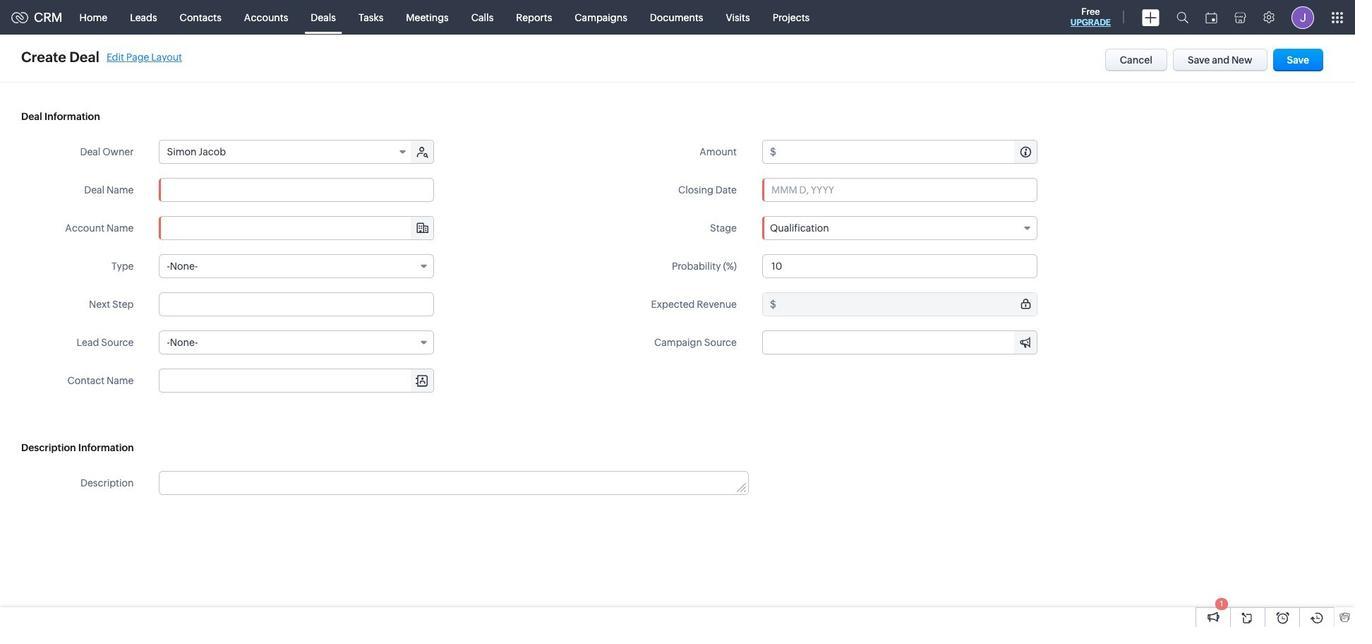 Task type: describe. For each thing, give the bounding box(es) containing it.
MMM D, YYYY text field
[[763, 178, 1038, 202]]

create menu image
[[1143, 9, 1160, 26]]

create menu element
[[1134, 0, 1169, 34]]

profile element
[[1284, 0, 1323, 34]]



Task type: locate. For each thing, give the bounding box(es) containing it.
None text field
[[159, 178, 435, 202], [159, 292, 435, 316], [779, 293, 1037, 316], [763, 331, 1037, 354], [160, 369, 434, 392], [160, 472, 748, 494], [159, 178, 435, 202], [159, 292, 435, 316], [779, 293, 1037, 316], [763, 331, 1037, 354], [160, 369, 434, 392], [160, 472, 748, 494]]

search image
[[1177, 11, 1189, 23]]

calendar image
[[1206, 12, 1218, 23]]

None field
[[160, 141, 413, 163], [763, 216, 1038, 240], [160, 217, 434, 239], [159, 254, 435, 278], [159, 330, 435, 355], [763, 331, 1037, 354], [160, 369, 434, 392], [160, 141, 413, 163], [763, 216, 1038, 240], [160, 217, 434, 239], [159, 254, 435, 278], [159, 330, 435, 355], [763, 331, 1037, 354], [160, 369, 434, 392]]

profile image
[[1292, 6, 1315, 29]]

search element
[[1169, 0, 1198, 35]]

logo image
[[11, 12, 28, 23]]

None text field
[[779, 141, 1037, 163], [160, 217, 434, 239], [763, 254, 1038, 278], [779, 141, 1037, 163], [160, 217, 434, 239], [763, 254, 1038, 278]]



Task type: vqa. For each thing, say whether or not it's contained in the screenshot.
1st MMM D, YYYY Text Field from left
no



